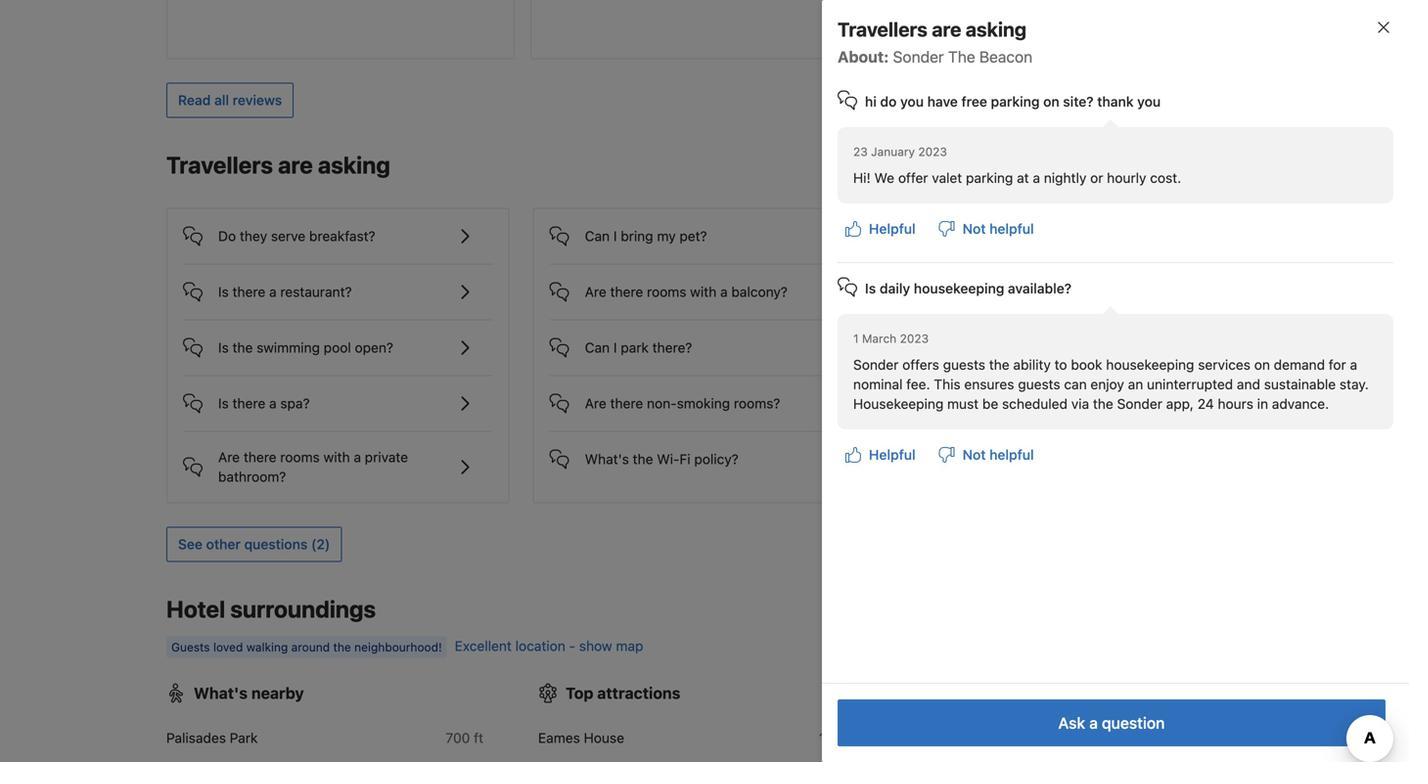 Task type: describe. For each thing, give the bounding box(es) containing it.
can for can i park there?
[[585, 340, 610, 356]]

what's for what's nearby
[[194, 684, 248, 703]]

there for are there non-smoking rooms?
[[610, 396, 643, 412]]

monica
[[950, 730, 996, 746]]

surroundings
[[230, 596, 376, 623]]

hi! we offer valet parking at a nightly or hourly cost.
[[853, 170, 1181, 186]]

beaches
[[938, 684, 1002, 703]]

not helpful for parking
[[963, 221, 1034, 237]]

private
[[365, 449, 408, 466]]

app,
[[1166, 396, 1194, 412]]

mi
[[840, 730, 855, 746]]

top
[[566, 684, 593, 703]]

eames
[[538, 730, 580, 746]]

not helpful button for valet
[[931, 211, 1042, 247]]

is the swimming pool open? button
[[183, 321, 493, 360]]

helpful for sonder offers guests the ability to book housekeeping services on demand for a nominal fee. this ensures guests can enjoy an uninterrupted and sustainable stay. housekeeping must be scheduled via the sonder app, 24 hours in advance.
[[869, 447, 916, 463]]

still
[[1013, 293, 1048, 316]]

eames house
[[538, 730, 624, 746]]

700 ft
[[446, 730, 483, 746]]

enjoy
[[1091, 376, 1124, 392]]

helpful button for hi! we offer valet parking at a nightly or hourly cost.
[[838, 211, 924, 247]]

can i bring my pet?
[[585, 228, 707, 244]]

700
[[446, 730, 470, 746]]

is there a restaurant?
[[218, 284, 352, 300]]

a left the restaurant?
[[269, 284, 277, 300]]

uninterrupted
[[1147, 376, 1233, 392]]

park
[[230, 730, 258, 746]]

there for are there rooms with a private bathroom?
[[244, 449, 277, 466]]

not for valet
[[963, 221, 986, 237]]

500 ft
[[1189, 730, 1227, 746]]

what's the wi-fi policy? button
[[550, 432, 860, 471]]

we inside travellers are asking dialog
[[874, 170, 895, 186]]

0 vertical spatial housekeeping
[[914, 280, 1004, 297]]

with for balcony?
[[690, 284, 717, 300]]

nightly
[[1044, 170, 1087, 186]]

hi
[[865, 93, 877, 110]]

see for see availability
[[1135, 159, 1159, 175]]

0 vertical spatial ask a question button
[[1012, 342, 1131, 377]]

have inside travellers are asking dialog
[[927, 93, 958, 110]]

asking for travellers are asking about: sonder the beacon
[[966, 18, 1027, 41]]

smoking
[[677, 396, 730, 412]]

read all reviews button
[[166, 83, 294, 118]]

the up ensures
[[989, 357, 1010, 373]]

what's nearby
[[194, 684, 304, 703]]

via
[[1071, 396, 1089, 412]]

23 january 2023
[[853, 145, 947, 159]]

they
[[240, 228, 267, 244]]

a down neighbourhood
[[1089, 714, 1098, 733]]

swimming
[[257, 340, 320, 356]]

can i park there?
[[585, 340, 692, 356]]

do
[[218, 228, 236, 244]]

looking?
[[1052, 293, 1130, 316]]

santa
[[910, 730, 946, 746]]

park
[[621, 340, 649, 356]]

housekeeping inside sonder offers guests the ability to book housekeeping services on demand for a nominal fee. this ensures guests can enjoy an uninterrupted and sustainable stay. housekeeping must be scheduled via the sonder app, 24 hours in advance.
[[1106, 357, 1194, 373]]

are there rooms with a balcony? button
[[550, 265, 860, 304]]

travellers for travellers are asking about: sonder the beacon
[[838, 18, 928, 41]]

for
[[1329, 357, 1346, 373]]

rooms?
[[734, 396, 780, 412]]

ft for beaches in the neighbourhood
[[1218, 730, 1227, 746]]

valet
[[932, 170, 962, 186]]

daily
[[880, 280, 910, 297]]

1 vertical spatial sonder
[[853, 357, 899, 373]]

a inside sonder offers guests the ability to book housekeeping services on demand for a nominal fee. this ensures guests can enjoy an uninterrupted and sustainable stay. housekeeping must be scheduled via the sonder app, 24 hours in advance.
[[1350, 357, 1358, 373]]

nearby
[[251, 684, 304, 703]]

non-
[[647, 396, 677, 412]]

23
[[853, 145, 868, 159]]

(2)
[[311, 536, 330, 553]]

1 vertical spatial parking
[[966, 170, 1013, 186]]

site?
[[1063, 93, 1094, 110]]

a right at
[[1033, 170, 1040, 186]]

spa?
[[280, 396, 310, 412]]

there for are there rooms with a balcony?
[[610, 284, 643, 300]]

attractions
[[597, 684, 681, 703]]

are for are there rooms with a balcony?
[[585, 284, 607, 300]]

must
[[947, 396, 979, 412]]

sonder inside travellers are asking about: sonder the beacon
[[893, 47, 944, 66]]

or
[[1090, 170, 1103, 186]]

hotel surroundings
[[166, 596, 376, 623]]

2 you from the left
[[1137, 93, 1161, 110]]

see availability button
[[1123, 149, 1243, 185]]

the inside 'button'
[[633, 451, 653, 467]]

read for read all reviews
[[178, 92, 211, 108]]

a left spa?
[[269, 396, 277, 412]]

and
[[1237, 376, 1261, 392]]

0 vertical spatial parking
[[991, 93, 1040, 110]]

advance.
[[1272, 396, 1329, 412]]

nominal
[[853, 376, 903, 392]]

are there non-smoking rooms?
[[585, 396, 780, 412]]

more
[[947, 25, 979, 41]]

sonder offers guests the ability to book housekeeping services on demand for a nominal fee. this ensures guests can enjoy an uninterrupted and sustainable stay. housekeeping must be scheduled via the sonder app, 24 hours in advance.
[[853, 357, 1369, 412]]

beaches in the neighbourhood
[[938, 684, 1168, 703]]

what's the wi-fi policy?
[[585, 451, 739, 467]]

not helpful for ability
[[963, 447, 1034, 463]]

0 vertical spatial questions
[[1152, 402, 1214, 419]]

travellers are asking
[[166, 151, 390, 179]]

1.5 mi
[[819, 730, 855, 746]]

i for park
[[614, 340, 617, 356]]

fi
[[680, 451, 691, 467]]

restaurant?
[[280, 284, 352, 300]]

asking for travellers are asking
[[318, 151, 390, 179]]

helpful for hi! we offer valet parking at a nightly or hourly cost.
[[869, 221, 916, 237]]

read for read more
[[911, 25, 943, 41]]

pool
[[324, 340, 351, 356]]

to for answer
[[1101, 402, 1113, 419]]

what's for what's the wi-fi policy?
[[585, 451, 629, 467]]

2023 for guests
[[900, 332, 929, 345]]

ask for bottom the ask a question button
[[1058, 714, 1085, 733]]

are for travellers are asking about: sonder the beacon
[[932, 18, 961, 41]]

0 vertical spatial ask a question
[[1024, 351, 1119, 368]]

hi!
[[853, 170, 871, 186]]

availability
[[1163, 159, 1231, 175]]

balcony?
[[731, 284, 788, 300]]

demand
[[1274, 357, 1325, 373]]

about:
[[838, 47, 889, 66]]

offer
[[898, 170, 928, 186]]

0 horizontal spatial guests
[[943, 357, 986, 373]]

march
[[862, 332, 897, 345]]

answer
[[1052, 402, 1097, 419]]

0 vertical spatial question
[[1063, 351, 1119, 368]]

hourly
[[1107, 170, 1146, 186]]

my
[[657, 228, 676, 244]]

breakfast?
[[309, 228, 375, 244]]

travellers for travellers are asking
[[166, 151, 273, 179]]

fee.
[[906, 376, 930, 392]]

1 horizontal spatial we
[[929, 402, 949, 419]]

to for ability
[[1055, 357, 1067, 373]]



Task type: locate. For each thing, give the bounding box(es) containing it.
not helpful
[[963, 221, 1034, 237], [963, 447, 1034, 463]]

1 horizontal spatial an
[[1128, 376, 1143, 392]]

0 horizontal spatial travellers
[[166, 151, 273, 179]]

i left park
[[614, 340, 617, 356]]

1 vertical spatial helpful
[[869, 447, 916, 463]]

0 vertical spatial see
[[1135, 159, 1159, 175]]

read more
[[911, 25, 979, 41]]

can left bring at left top
[[585, 228, 610, 244]]

do they serve breakfast? button
[[183, 209, 493, 248]]

not helpful down be
[[963, 447, 1034, 463]]

a right for on the top right of page
[[1350, 357, 1358, 373]]

0 horizontal spatial with
[[324, 449, 350, 466]]

ask a question button
[[1012, 342, 1131, 377], [838, 700, 1386, 747]]

are up "do they serve breakfast?"
[[278, 151, 313, 179]]

rooms up bathroom?
[[280, 449, 320, 466]]

question
[[1063, 351, 1119, 368], [1102, 714, 1165, 733]]

there
[[232, 284, 265, 300], [610, 284, 643, 300], [232, 396, 265, 412], [610, 396, 643, 412], [244, 449, 277, 466]]

1 i from the top
[[614, 228, 617, 244]]

1 vertical spatial guests
[[1018, 376, 1060, 392]]

0 vertical spatial we
[[874, 170, 895, 186]]

not helpful button
[[931, 211, 1042, 247], [931, 437, 1042, 473]]

are there rooms with a balcony?
[[585, 284, 788, 300]]

1 horizontal spatial to
[[1101, 402, 1113, 419]]

not up is daily housekeeping available?
[[963, 221, 986, 237]]

on up and
[[1254, 357, 1270, 373]]

what's up palisades park
[[194, 684, 248, 703]]

not helpful button down be
[[931, 437, 1042, 473]]

ask a question inside travellers are asking dialog
[[1058, 714, 1165, 733]]

read left the more
[[911, 25, 943, 41]]

is left spa?
[[218, 396, 229, 412]]

0 vertical spatial guests
[[943, 357, 986, 373]]

asking up beacon
[[966, 18, 1027, 41]]

in
[[1257, 396, 1268, 412], [1006, 684, 1020, 703]]

0 horizontal spatial ask
[[1024, 351, 1048, 368]]

0 vertical spatial helpful button
[[838, 211, 924, 247]]

to
[[1055, 357, 1067, 373], [1101, 402, 1113, 419]]

1 vertical spatial questions
[[244, 536, 308, 553]]

0 vertical spatial 2023
[[918, 145, 947, 159]]

1 not helpful button from the top
[[931, 211, 1042, 247]]

1 helpful from the top
[[990, 221, 1034, 237]]

0 horizontal spatial what's
[[194, 684, 248, 703]]

2 vertical spatial sonder
[[1117, 396, 1163, 412]]

is there a restaurant? button
[[183, 265, 493, 304]]

i for bring
[[614, 228, 617, 244]]

helpful for ability
[[990, 447, 1034, 463]]

question down neighbourhood
[[1102, 714, 1165, 733]]

there for is there a spa?
[[232, 396, 265, 412]]

rooms for balcony?
[[647, 284, 686, 300]]

is the swimming pool open?
[[218, 340, 393, 356]]

to inside sonder offers guests the ability to book housekeeping services on demand for a nominal fee. this ensures guests can enjoy an uninterrupted and sustainable stay. housekeeping must be scheduled via the sonder app, 24 hours in advance.
[[1055, 357, 1067, 373]]

bring
[[621, 228, 653, 244]]

1 vertical spatial ask a question
[[1058, 714, 1165, 733]]

question inside travellers are asking dialog
[[1102, 714, 1165, 733]]

this
[[934, 376, 961, 392]]

housekeeping
[[853, 396, 944, 412]]

0 vertical spatial can
[[585, 228, 610, 244]]

are
[[585, 284, 607, 300], [585, 396, 607, 412], [218, 449, 240, 466]]

1 vertical spatial ask
[[1058, 714, 1085, 733]]

1 vertical spatial to
[[1101, 402, 1113, 419]]

1 vertical spatial read
[[178, 92, 211, 108]]

there left spa?
[[232, 396, 265, 412]]

0 vertical spatial in
[[1257, 396, 1268, 412]]

thank
[[1097, 93, 1134, 110]]

is daily housekeeping available?
[[865, 280, 1072, 297]]

0 horizontal spatial are
[[278, 151, 313, 179]]

is down do
[[218, 284, 229, 300]]

offers
[[902, 357, 939, 373]]

is for is daily housekeeping available?
[[865, 280, 876, 297]]

you right thank
[[1137, 93, 1161, 110]]

are there rooms with a private bathroom? button
[[183, 432, 493, 487]]

neighbourhood
[[1052, 684, 1168, 703]]

1 horizontal spatial ask
[[1058, 714, 1085, 733]]

is for is there a spa?
[[218, 396, 229, 412]]

0 horizontal spatial rooms
[[280, 449, 320, 466]]

you right do
[[900, 93, 924, 110]]

2023 up the offers
[[900, 332, 929, 345]]

is inside travellers are asking dialog
[[865, 280, 876, 297]]

there inside are there rooms with a private bathroom?
[[244, 449, 277, 466]]

0 horizontal spatial we
[[874, 170, 895, 186]]

are for are there rooms with a private bathroom?
[[218, 449, 240, 466]]

are there rooms with a private bathroom?
[[218, 449, 408, 485]]

0 vertical spatial read
[[911, 25, 943, 41]]

2023
[[918, 145, 947, 159], [900, 332, 929, 345]]

still looking?
[[1013, 293, 1130, 316]]

1 can from the top
[[585, 228, 610, 244]]

with up 'can i park there?' button
[[690, 284, 717, 300]]

there down they
[[232, 284, 265, 300]]

24
[[1198, 396, 1214, 412]]

helpful down hi! we offer valet parking at a nightly or hourly cost.
[[990, 221, 1034, 237]]

is
[[865, 280, 876, 297], [218, 284, 229, 300], [218, 340, 229, 356], [218, 396, 229, 412]]

a left balcony?
[[720, 284, 728, 300]]

helpful down the offer
[[869, 221, 916, 237]]

on left site?
[[1043, 93, 1060, 110]]

the up beach
[[1023, 684, 1048, 703]]

we down this
[[929, 402, 949, 419]]

see other questions (2)
[[178, 536, 330, 553]]

rooms down my
[[647, 284, 686, 300]]

see
[[1135, 159, 1159, 175], [178, 536, 203, 553]]

0 vertical spatial travellers
[[838, 18, 928, 41]]

do
[[880, 93, 897, 110]]

there for is there a restaurant?
[[232, 284, 265, 300]]

in inside sonder offers guests the ability to book housekeeping services on demand for a nominal fee. this ensures guests can enjoy an uninterrupted and sustainable stay. housekeeping must be scheduled via the sonder app, 24 hours in advance.
[[1257, 396, 1268, 412]]

1 vertical spatial helpful button
[[838, 437, 924, 473]]

rooms for private
[[280, 449, 320, 466]]

2 ft from the left
[[1218, 730, 1227, 746]]

2023 for offer
[[918, 145, 947, 159]]

asking up do they serve breakfast? button in the top left of the page
[[318, 151, 390, 179]]

not helpful button down hi! we offer valet parking at a nightly or hourly cost.
[[931, 211, 1042, 247]]

we right hi!
[[874, 170, 895, 186]]

0 horizontal spatial see
[[178, 536, 203, 553]]

i
[[614, 228, 617, 244], [614, 340, 617, 356]]

the
[[948, 47, 975, 66]]

1 not helpful from the top
[[963, 221, 1034, 237]]

questions inside button
[[244, 536, 308, 553]]

what's inside 'button'
[[585, 451, 629, 467]]

see inside button
[[1135, 159, 1159, 175]]

all
[[214, 92, 229, 108]]

1 not from the top
[[963, 221, 986, 237]]

instant
[[1005, 402, 1048, 419]]

1 horizontal spatial travellers
[[838, 18, 928, 41]]

see left the other
[[178, 536, 203, 553]]

0 vertical spatial helpful
[[990, 221, 1034, 237]]

1 helpful button from the top
[[838, 211, 924, 247]]

bathroom?
[[218, 469, 286, 485]]

2023 up the valet
[[918, 145, 947, 159]]

asking inside travellers are asking about: sonder the beacon
[[966, 18, 1027, 41]]

0 vertical spatial not
[[963, 221, 986, 237]]

is for is the swimming pool open?
[[218, 340, 229, 356]]

not down must
[[963, 447, 986, 463]]

on inside sonder offers guests the ability to book housekeeping services on demand for a nominal fee. this ensures guests can enjoy an uninterrupted and sustainable stay. housekeeping must be scheduled via the sonder app, 24 hours in advance.
[[1254, 357, 1270, 373]]

to up can
[[1055, 357, 1067, 373]]

are for travellers are asking
[[278, 151, 313, 179]]

1 vertical spatial rooms
[[280, 449, 320, 466]]

read left all
[[178, 92, 211, 108]]

1 vertical spatial can
[[585, 340, 610, 356]]

0 horizontal spatial questions
[[244, 536, 308, 553]]

0 vertical spatial not helpful
[[963, 221, 1034, 237]]

helpful for parking
[[990, 221, 1034, 237]]

sustainable
[[1264, 376, 1336, 392]]

are up can i park there?
[[585, 284, 607, 300]]

travellers down all
[[166, 151, 273, 179]]

travellers up about: at the right top of the page
[[838, 18, 928, 41]]

1 vertical spatial not helpful
[[963, 447, 1034, 463]]

can left park
[[585, 340, 610, 356]]

serve
[[271, 228, 306, 244]]

ask a question
[[1024, 351, 1119, 368], [1058, 714, 1165, 733]]

see other questions (2) button
[[166, 527, 342, 562]]

guests up this
[[943, 357, 986, 373]]

not helpful down hi! we offer valet parking at a nightly or hourly cost.
[[963, 221, 1034, 237]]

1 horizontal spatial with
[[690, 284, 717, 300]]

0 horizontal spatial you
[[900, 93, 924, 110]]

are left non-
[[585, 396, 607, 412]]

1 vertical spatial helpful
[[990, 447, 1034, 463]]

1 vertical spatial an
[[986, 402, 1001, 419]]

are inside are there rooms with a private bathroom?
[[218, 449, 240, 466]]

we
[[874, 170, 895, 186], [929, 402, 949, 419]]

helpful
[[869, 221, 916, 237], [869, 447, 916, 463]]

not helpful button for the
[[931, 437, 1042, 473]]

2 helpful from the top
[[869, 447, 916, 463]]

in right beaches
[[1006, 684, 1020, 703]]

rooms inside are there rooms with a private bathroom?
[[280, 449, 320, 466]]

1 helpful from the top
[[869, 221, 916, 237]]

ask down beaches in the neighbourhood
[[1058, 714, 1085, 733]]

ask a question down neighbourhood
[[1058, 714, 1165, 733]]

not
[[963, 221, 986, 237], [963, 447, 986, 463]]

helpful button for sonder offers guests the ability to book housekeeping services on demand for a nominal fee. this ensures guests can enjoy an uninterrupted and sustainable stay. housekeeping must be scheduled via the sonder app, 24 hours in advance.
[[838, 437, 924, 473]]

question up can
[[1063, 351, 1119, 368]]

see availability
[[1135, 159, 1231, 175]]

0 vertical spatial to
[[1055, 357, 1067, 373]]

0 horizontal spatial to
[[1055, 357, 1067, 373]]

0 vertical spatial an
[[1128, 376, 1143, 392]]

there up bathroom?
[[244, 449, 277, 466]]

is there a spa? button
[[183, 376, 493, 416]]

1 horizontal spatial in
[[1257, 396, 1268, 412]]

helpful button
[[838, 211, 924, 247], [838, 437, 924, 473]]

0 vertical spatial sonder
[[893, 47, 944, 66]]

2 can from the top
[[585, 340, 610, 356]]

a
[[1033, 170, 1040, 186], [269, 284, 277, 300], [720, 284, 728, 300], [1051, 351, 1059, 368], [1350, 357, 1358, 373], [269, 396, 277, 412], [354, 449, 361, 466], [1089, 714, 1098, 733]]

2 helpful button from the top
[[838, 437, 924, 473]]

what's left wi-
[[585, 451, 629, 467]]

guests up scheduled
[[1018, 376, 1060, 392]]

i left bring at left top
[[614, 228, 617, 244]]

1 horizontal spatial guests
[[1018, 376, 1060, 392]]

ask inside dialog
[[1058, 714, 1085, 733]]

are up bathroom?
[[218, 449, 240, 466]]

with inside are there rooms with a private bathroom?
[[324, 449, 350, 466]]

parking right free
[[991, 93, 1040, 110]]

with left 'private'
[[324, 449, 350, 466]]

0 horizontal spatial an
[[986, 402, 1001, 419]]

2 helpful from the top
[[990, 447, 1034, 463]]

are for are there non-smoking rooms?
[[585, 396, 607, 412]]

2 not from the top
[[963, 447, 986, 463]]

helpful button down hi!
[[838, 211, 924, 247]]

are inside travellers are asking about: sonder the beacon
[[932, 18, 961, 41]]

an
[[1128, 376, 1143, 392], [986, 402, 1001, 419]]

1 vertical spatial have
[[953, 402, 982, 419]]

1 vertical spatial what's
[[194, 684, 248, 703]]

helpful button down housekeeping
[[838, 437, 924, 473]]

there inside button
[[610, 396, 643, 412]]

palisades park
[[166, 730, 258, 746]]

the down enjoy
[[1093, 396, 1113, 412]]

a inside are there rooms with a private bathroom?
[[354, 449, 361, 466]]

do they serve breakfast?
[[218, 228, 375, 244]]

stay.
[[1340, 376, 1369, 392]]

ask
[[1024, 351, 1048, 368], [1058, 714, 1085, 733]]

what's
[[585, 451, 629, 467], [194, 684, 248, 703]]

ask a question up can
[[1024, 351, 1119, 368]]

0 vertical spatial asking
[[966, 18, 1027, 41]]

0 horizontal spatial in
[[1006, 684, 1020, 703]]

0 vertical spatial are
[[585, 284, 607, 300]]

not for the
[[963, 447, 986, 463]]

helpful down instant
[[990, 447, 1034, 463]]

2 not helpful from the top
[[963, 447, 1034, 463]]

1 vertical spatial ask a question button
[[838, 700, 1386, 747]]

0 horizontal spatial on
[[1043, 93, 1060, 110]]

can for can i bring my pet?
[[585, 228, 610, 244]]

a left 'private'
[[354, 449, 361, 466]]

can
[[1064, 376, 1087, 392]]

questions left (2)
[[244, 536, 308, 553]]

0 horizontal spatial read
[[178, 92, 211, 108]]

services
[[1198, 357, 1251, 373]]

pet?
[[680, 228, 707, 244]]

1 horizontal spatial what's
[[585, 451, 629, 467]]

1 vertical spatial travellers
[[166, 151, 273, 179]]

an inside sonder offers guests the ability to book housekeeping services on demand for a nominal fee. this ensures guests can enjoy an uninterrupted and sustainable stay. housekeeping must be scheduled via the sonder app, 24 hours in advance.
[[1128, 376, 1143, 392]]

0 horizontal spatial housekeeping
[[914, 280, 1004, 297]]

parking left at
[[966, 170, 1013, 186]]

scheduled
[[1002, 396, 1068, 412]]

a right ability on the top right of page
[[1051, 351, 1059, 368]]

questions down uninterrupted
[[1152, 402, 1214, 419]]

with for private
[[324, 449, 350, 466]]

hours
[[1218, 396, 1254, 412]]

with
[[690, 284, 717, 300], [324, 449, 350, 466]]

other
[[206, 536, 241, 553]]

1 horizontal spatial rooms
[[647, 284, 686, 300]]

1 horizontal spatial housekeeping
[[1106, 357, 1194, 373]]

hi do you have free parking on site? thank you
[[865, 93, 1161, 110]]

the
[[232, 340, 253, 356], [989, 357, 1010, 373], [1093, 396, 1113, 412], [633, 451, 653, 467], [1023, 684, 1048, 703]]

questions
[[1152, 402, 1214, 419], [244, 536, 308, 553]]

1 vertical spatial with
[[324, 449, 350, 466]]

1 ft from the left
[[474, 730, 483, 746]]

0 vertical spatial what's
[[585, 451, 629, 467]]

1 vertical spatial asking
[[318, 151, 390, 179]]

travellers inside travellers are asking about: sonder the beacon
[[838, 18, 928, 41]]

are up the at the top of the page
[[932, 18, 961, 41]]

1 vertical spatial not
[[963, 447, 986, 463]]

1 vertical spatial not helpful button
[[931, 437, 1042, 473]]

1 horizontal spatial you
[[1137, 93, 1161, 110]]

1 horizontal spatial read
[[911, 25, 943, 41]]

ask for topmost the ask a question button
[[1024, 351, 1048, 368]]

1 you from the left
[[900, 93, 924, 110]]

an up most
[[1128, 376, 1143, 392]]

0 vertical spatial not helpful button
[[931, 211, 1042, 247]]

0 horizontal spatial asking
[[318, 151, 390, 179]]

ft right 700
[[474, 730, 483, 746]]

0 vertical spatial ask
[[1024, 351, 1048, 368]]

1 vertical spatial 2023
[[900, 332, 929, 345]]

1 horizontal spatial questions
[[1152, 402, 1214, 419]]

1 vertical spatial are
[[278, 151, 313, 179]]

helpful down housekeeping
[[869, 447, 916, 463]]

are inside button
[[585, 396, 607, 412]]

0 vertical spatial rooms
[[647, 284, 686, 300]]

1 vertical spatial see
[[178, 536, 203, 553]]

to left most
[[1101, 402, 1113, 419]]

1 horizontal spatial see
[[1135, 159, 1159, 175]]

ft
[[474, 730, 483, 746], [1218, 730, 1227, 746]]

guests
[[943, 357, 986, 373], [1018, 376, 1060, 392]]

housekeeping right daily
[[914, 280, 1004, 297]]

see inside button
[[178, 536, 203, 553]]

available?
[[1008, 280, 1072, 297]]

the left wi-
[[633, 451, 653, 467]]

at
[[1017, 170, 1029, 186]]

there left non-
[[610, 396, 643, 412]]

1 horizontal spatial ft
[[1218, 730, 1227, 746]]

have left be
[[953, 402, 982, 419]]

0 vertical spatial helpful
[[869, 221, 916, 237]]

1 vertical spatial i
[[614, 340, 617, 356]]

january
[[871, 145, 915, 159]]

2 i from the top
[[614, 340, 617, 356]]

the inside button
[[232, 340, 253, 356]]

housekeeping
[[914, 280, 1004, 297], [1106, 357, 1194, 373]]

ft for what's nearby
[[474, 730, 483, 746]]

there up park
[[610, 284, 643, 300]]

see for see other questions (2)
[[178, 536, 203, 553]]

1 vertical spatial on
[[1254, 357, 1270, 373]]

is left swimming
[[218, 340, 229, 356]]

ft right 500
[[1218, 730, 1227, 746]]

sonder up nominal
[[853, 357, 899, 373]]

1.5
[[819, 730, 837, 746]]

1 horizontal spatial asking
[[966, 18, 1027, 41]]

housekeeping up uninterrupted
[[1106, 357, 1194, 373]]

in down and
[[1257, 396, 1268, 412]]

500
[[1189, 730, 1214, 746]]

rooms inside are there rooms with a balcony? button
[[647, 284, 686, 300]]

we have an instant answer to most questions
[[929, 402, 1214, 419]]

ask up scheduled
[[1024, 351, 1048, 368]]

travellers are asking dialog
[[791, 0, 1409, 762]]

0 vertical spatial on
[[1043, 93, 1060, 110]]

an down ensures
[[986, 402, 1001, 419]]

ensures
[[964, 376, 1014, 392]]

1 vertical spatial are
[[585, 396, 607, 412]]

0 horizontal spatial ft
[[474, 730, 483, 746]]

can i bring my pet? button
[[550, 209, 860, 248]]

0 vertical spatial have
[[927, 93, 958, 110]]

sonder down enjoy
[[1117, 396, 1163, 412]]

1 vertical spatial in
[[1006, 684, 1020, 703]]

sonder down read more button
[[893, 47, 944, 66]]

1 vertical spatial we
[[929, 402, 949, 419]]

is for is there a restaurant?
[[218, 284, 229, 300]]

top attractions
[[566, 684, 681, 703]]

palisades
[[166, 730, 226, 746]]

0 vertical spatial are
[[932, 18, 961, 41]]

2 not helpful button from the top
[[931, 437, 1042, 473]]

see left availability
[[1135, 159, 1159, 175]]

have left free
[[927, 93, 958, 110]]

the left swimming
[[232, 340, 253, 356]]

free
[[962, 93, 987, 110]]

is left daily
[[865, 280, 876, 297]]

0 vertical spatial i
[[614, 228, 617, 244]]



Task type: vqa. For each thing, say whether or not it's contained in the screenshot.
via at the bottom right
yes



